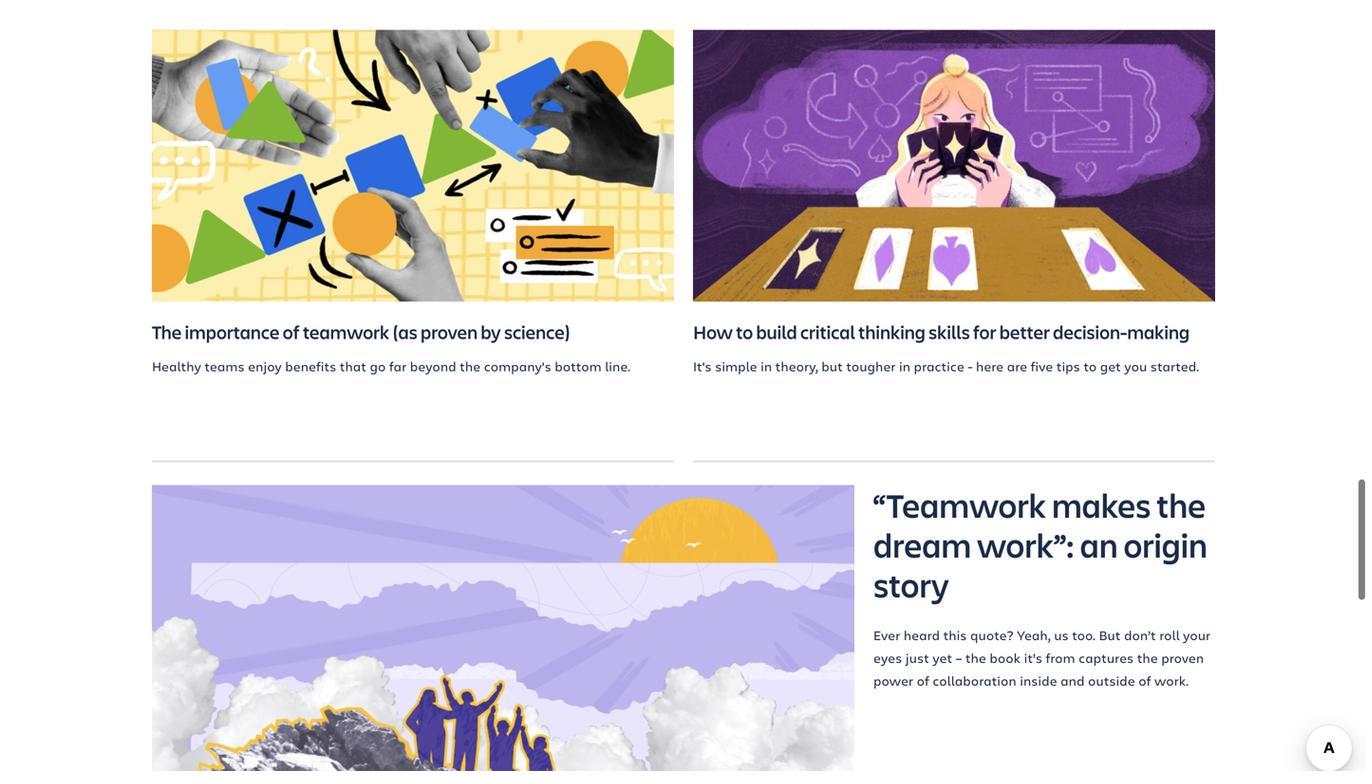 Task type: vqa. For each thing, say whether or not it's contained in the screenshot.
JUST in the right of the page
yes



Task type: locate. For each thing, give the bounding box(es) containing it.
line.
[[605, 358, 630, 376]]

in right simple
[[761, 358, 772, 376]]

proven
[[421, 320, 478, 345], [1161, 649, 1204, 667]]

it's
[[693, 358, 712, 376]]

critical
[[800, 320, 855, 345]]

thinking
[[858, 320, 926, 345]]

proven up beyond
[[421, 320, 478, 345]]

the importance of teamwork (as proven by science) image
[[152, 30, 674, 302]]

"teamwork makes the dream work": an origin story image
[[152, 485, 854, 772]]

it's simple in theory, but tougher in practice - here are five tips to get you started.
[[693, 358, 1199, 376]]

"teamwork makes the dream work": an origin story
[[873, 483, 1207, 607]]

(as
[[393, 320, 417, 345]]

better
[[999, 320, 1050, 345]]

"teamwork
[[873, 483, 1046, 528]]

five
[[1031, 358, 1053, 376]]

of
[[283, 320, 300, 345], [917, 672, 929, 690], [1139, 672, 1151, 690]]

decision-
[[1053, 320, 1127, 345]]

far
[[389, 358, 407, 376]]

proven up work.
[[1161, 649, 1204, 667]]

go
[[370, 358, 386, 376]]

that
[[340, 358, 366, 376]]

to left get
[[1084, 358, 1097, 376]]

proven inside ever heard this quote? yeah, us too. but don't roll your eyes just yet – the book it's from captures the proven power of collaboration inside and outside of work.
[[1161, 649, 1204, 667]]

work.
[[1154, 672, 1189, 690]]

dream
[[873, 522, 971, 568]]

of down the just
[[917, 672, 929, 690]]

0 vertical spatial to
[[736, 320, 753, 345]]

1 horizontal spatial proven
[[1161, 649, 1204, 667]]

0 vertical spatial proven
[[421, 320, 478, 345]]

0 horizontal spatial to
[[736, 320, 753, 345]]

tips
[[1056, 358, 1080, 376]]

you
[[1124, 358, 1147, 376]]

heard
[[904, 626, 940, 644]]

outside
[[1088, 672, 1135, 690]]

but
[[1099, 626, 1121, 644]]

in right tougher
[[899, 358, 910, 376]]

the right makes
[[1157, 483, 1206, 528]]

for
[[973, 320, 996, 345]]

1 vertical spatial proven
[[1161, 649, 1204, 667]]

0 horizontal spatial in
[[761, 358, 772, 376]]

origin
[[1124, 522, 1207, 568]]

book
[[990, 649, 1021, 667]]

in
[[761, 358, 772, 376], [899, 358, 910, 376]]

simple
[[715, 358, 757, 376]]

"teamwork makes the dream work": an origin story link
[[873, 483, 1207, 607]]

of up benefits
[[283, 320, 300, 345]]

too.
[[1072, 626, 1096, 644]]

started.
[[1150, 358, 1199, 376]]

how
[[693, 320, 733, 345]]

collaboration
[[933, 672, 1017, 690]]

skills
[[929, 320, 970, 345]]

the
[[460, 358, 481, 376], [1157, 483, 1206, 528], [965, 649, 986, 667], [1137, 649, 1158, 667]]

work":
[[977, 522, 1074, 568]]

your
[[1183, 626, 1211, 644]]

1 horizontal spatial in
[[899, 358, 910, 376]]

to
[[736, 320, 753, 345], [1084, 358, 1097, 376]]

get
[[1100, 358, 1121, 376]]

makes
[[1052, 483, 1151, 528]]

practice
[[914, 358, 964, 376]]

and
[[1061, 672, 1085, 690]]

the right beyond
[[460, 358, 481, 376]]

of left work.
[[1139, 672, 1151, 690]]

the importance of teamwork (as proven by science)
[[152, 320, 570, 345]]

1 in from the left
[[761, 358, 772, 376]]

1 horizontal spatial to
[[1084, 358, 1097, 376]]

to right how
[[736, 320, 753, 345]]

captures
[[1079, 649, 1134, 667]]

company's
[[484, 358, 551, 376]]

-
[[968, 358, 973, 376]]

0 horizontal spatial proven
[[421, 320, 478, 345]]

inside
[[1020, 672, 1057, 690]]

how to build critical thinking skills for better decision-making
[[693, 320, 1190, 345]]

teams
[[205, 358, 245, 376]]

–
[[956, 649, 962, 667]]

this
[[943, 626, 967, 644]]



Task type: describe. For each thing, give the bounding box(es) containing it.
the importance of teamwork (as proven by science) link
[[152, 320, 570, 345]]

yet
[[933, 649, 952, 667]]

how to build critical thinking skills for better decision-making image
[[693, 30, 1215, 302]]

yeah,
[[1017, 626, 1051, 644]]

don't
[[1124, 626, 1156, 644]]

tougher
[[846, 358, 896, 376]]

science)
[[504, 320, 570, 345]]

here
[[976, 358, 1004, 376]]

1 vertical spatial to
[[1084, 358, 1097, 376]]

how to build critical thinking skills for better decision-making link
[[693, 320, 1190, 345]]

2 horizontal spatial of
[[1139, 672, 1151, 690]]

enjoy
[[248, 358, 282, 376]]

1 horizontal spatial of
[[917, 672, 929, 690]]

roll
[[1159, 626, 1180, 644]]

the right –
[[965, 649, 986, 667]]

the inside the "teamwork makes the dream work": an origin story
[[1157, 483, 1206, 528]]

but
[[822, 358, 843, 376]]

theory,
[[775, 358, 818, 376]]

0 horizontal spatial of
[[283, 320, 300, 345]]

story
[[873, 562, 949, 607]]

quote?
[[970, 626, 1014, 644]]

healthy
[[152, 358, 201, 376]]

importance
[[185, 320, 280, 345]]

teamwork
[[303, 320, 390, 345]]

by
[[481, 320, 501, 345]]

are
[[1007, 358, 1027, 376]]

beyond
[[410, 358, 456, 376]]

it's
[[1024, 649, 1042, 667]]

2 in from the left
[[899, 358, 910, 376]]

eyes
[[873, 649, 902, 667]]

an
[[1080, 522, 1118, 568]]

from
[[1046, 649, 1075, 667]]

healthy teams enjoy benefits that go far beyond the company's bottom line.
[[152, 358, 630, 376]]

us
[[1054, 626, 1069, 644]]

ever
[[873, 626, 900, 644]]

power
[[873, 672, 913, 690]]

bottom
[[555, 358, 602, 376]]

the down don't
[[1137, 649, 1158, 667]]

benefits
[[285, 358, 336, 376]]

making
[[1127, 320, 1190, 345]]

ever heard this quote? yeah, us too. but don't roll your eyes just yet – the book it's from captures the proven power of collaboration inside and outside of work.
[[873, 626, 1211, 690]]

the
[[152, 320, 182, 345]]

just
[[906, 649, 929, 667]]

build
[[756, 320, 797, 345]]



